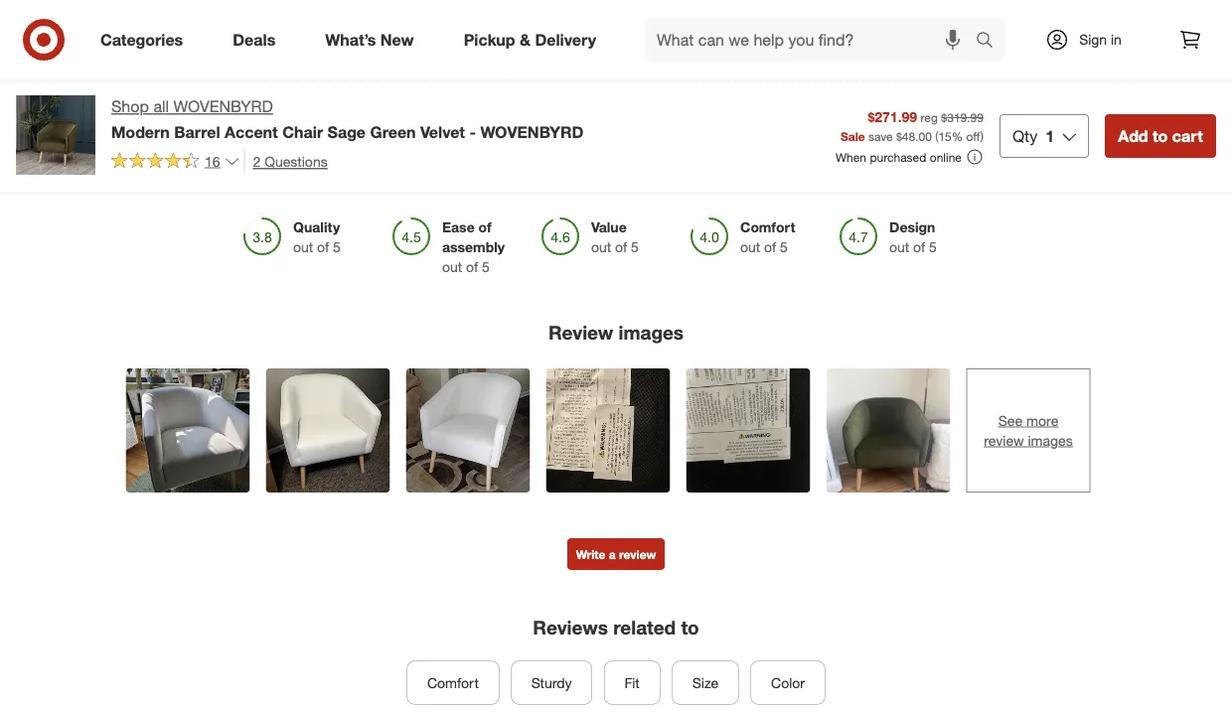 Task type: describe. For each thing, give the bounding box(es) containing it.
out for design out of 5
[[889, 238, 909, 256]]

% inside $271.99 reg $319.99 sale save $ 48.00 ( 15 % off )
[[952, 128, 963, 143]]

4 button
[[271, 91, 609, 108]]

$271.99 reg $319.99 sale save $ 48.00 ( 15 % off )
[[841, 108, 984, 143]]

barrel
[[174, 122, 220, 141]]

5 for design out of 5
[[929, 238, 937, 256]]

deals link
[[216, 18, 300, 62]]

what's
[[325, 30, 376, 49]]

comfort out of 5
[[740, 219, 795, 256]]

categories
[[100, 30, 183, 49]]

5 for comfort out of 5
[[780, 238, 788, 256]]

comfort
[[427, 674, 479, 692]]

see
[[998, 412, 1023, 429]]

3 stars
[[275, 111, 311, 126]]

out for comfort out of 5
[[740, 238, 760, 256]]

recommend
[[847, 129, 937, 148]]

add
[[1118, 126, 1148, 145]]

sign in
[[1079, 31, 1122, 48]]

accent
[[225, 122, 278, 141]]

69
[[578, 74, 591, 89]]

qty
[[1012, 126, 1038, 145]]

write
[[576, 547, 606, 562]]

review images
[[548, 321, 684, 344]]

star
[[288, 148, 308, 163]]

reg
[[921, 110, 938, 125]]

2 questions
[[253, 152, 328, 170]]

ease
[[442, 219, 475, 236]]

of for quality out of 5
[[317, 238, 329, 256]]

reviews related to
[[533, 616, 699, 639]]

design
[[889, 219, 935, 236]]

add to cart
[[1118, 126, 1203, 145]]

)
[[980, 128, 984, 143]]

fit
[[625, 674, 640, 692]]

write a review button
[[567, 538, 665, 570]]

1 vertical spatial 1
[[278, 148, 284, 163]]

guest review image 5 of 8, zoom in image
[[686, 368, 810, 493]]

add to cart button
[[1105, 114, 1216, 158]]

review
[[548, 321, 613, 344]]

0 horizontal spatial %
[[591, 74, 602, 89]]

when purchased online
[[835, 149, 962, 164]]

all
[[153, 97, 169, 116]]

16
[[205, 152, 220, 170]]

when
[[835, 149, 866, 164]]

in
[[1111, 31, 1122, 48]]

1 vertical spatial wovenbyrd
[[480, 122, 584, 141]]

of down the assembly
[[466, 258, 478, 276]]

search button
[[967, 18, 1015, 66]]

new
[[380, 30, 414, 49]]

modern
[[111, 122, 170, 141]]

write a review
[[576, 547, 656, 562]]

3
[[275, 111, 281, 126]]

1 horizontal spatial &
[[640, 5, 655, 32]]

purchased
[[870, 149, 926, 164]]

sturdy button
[[511, 661, 592, 705]]

see more review images button
[[966, 368, 1090, 493]]

design out of 5
[[889, 219, 937, 256]]

of for comfort out of 5
[[764, 238, 776, 256]]

quality out of 5
[[293, 219, 341, 256]]

velvet
[[420, 122, 465, 141]]

images inside see more review images
[[1028, 431, 1073, 449]]

2 for 2 questions
[[253, 152, 261, 170]]

see more review images
[[984, 412, 1073, 449]]

green
[[370, 122, 416, 141]]

color
[[771, 674, 805, 692]]

$319.99
[[941, 110, 984, 125]]

guest review image 2 of 8, zoom in image
[[266, 368, 390, 493]]

of up the assembly
[[478, 219, 492, 236]]

48.00
[[902, 128, 932, 143]]

5 for quality out of 5
[[333, 238, 341, 256]]

chair
[[282, 122, 323, 141]]

qty 1
[[1012, 126, 1054, 145]]

guest
[[479, 5, 544, 32]]

categories link
[[83, 18, 208, 62]]

What can we help you find? suggestions appear below search field
[[645, 18, 981, 62]]

save
[[868, 128, 893, 143]]

online
[[930, 149, 962, 164]]

color button
[[751, 661, 825, 705]]

guest review image 6 of 8, zoom in image
[[826, 368, 950, 493]]

review for write a review
[[619, 547, 656, 562]]

cart
[[1172, 126, 1203, 145]]

out inside ease of assembly out of 5
[[442, 258, 462, 276]]

ratings
[[550, 5, 633, 32]]

0 vertical spatial images
[[619, 321, 684, 344]]

pickup & delivery link
[[447, 18, 621, 62]]

questions
[[265, 152, 328, 170]]

5 for value out of 5
[[631, 238, 639, 256]]

search
[[967, 32, 1015, 51]]

stars for 5 stars
[[285, 74, 311, 89]]

what's new link
[[308, 18, 439, 62]]

4
[[275, 92, 281, 107]]



Task type: vqa. For each thing, say whether or not it's contained in the screenshot.
$249.99
no



Task type: locate. For each thing, give the bounding box(es) containing it.
5 inside 'value out of 5'
[[631, 238, 639, 256]]

0 horizontal spatial to
[[681, 616, 699, 639]]

1 horizontal spatial reviews
[[662, 5, 753, 32]]

of down the quality
[[317, 238, 329, 256]]

0 vertical spatial 1
[[1046, 126, 1054, 145]]

0 horizontal spatial wovenbyrd
[[173, 97, 273, 116]]

5
[[275, 74, 281, 89], [333, 238, 341, 256], [631, 238, 639, 256], [780, 238, 788, 256], [929, 238, 937, 256], [482, 258, 490, 276]]

0 horizontal spatial images
[[619, 321, 684, 344]]

more
[[1027, 412, 1059, 429]]

of inside design out of 5
[[913, 238, 925, 256]]

size
[[692, 674, 718, 692]]

of for design out of 5
[[913, 238, 925, 256]]

of down value
[[615, 238, 627, 256]]

&
[[640, 5, 655, 32], [520, 30, 531, 49]]

2 questions link
[[244, 150, 328, 173]]

guest review image 3 of 8, zoom in image
[[406, 368, 530, 493]]

what's new
[[325, 30, 414, 49]]

sage
[[327, 122, 366, 141]]

3 stars from the top
[[285, 130, 311, 145]]

5 up 4
[[275, 74, 281, 89]]

review for see more review images
[[984, 431, 1024, 449]]

fit button
[[604, 661, 660, 705]]

0
[[581, 130, 588, 145]]

2 stars
[[275, 130, 311, 145]]

of down comfort
[[764, 238, 776, 256]]

shop
[[111, 97, 149, 116]]

reviews up the 4.4
[[662, 5, 753, 32]]

69 %
[[578, 74, 602, 89]]

of inside quality out of 5
[[317, 238, 329, 256]]

0 vertical spatial review
[[984, 431, 1024, 449]]

5 stars
[[275, 74, 311, 89]]

% left would
[[777, 129, 793, 148]]

0 vertical spatial wovenbyrd
[[173, 97, 273, 116]]

% up 13 on the top of page
[[591, 74, 602, 89]]

% left off
[[952, 128, 963, 143]]

5 down comfort
[[780, 238, 788, 256]]

images down more
[[1028, 431, 1073, 449]]

2 down 3
[[275, 130, 281, 145]]

sign
[[1079, 31, 1107, 48]]

to right related
[[681, 616, 699, 639]]

ease of assembly out of 5
[[442, 219, 505, 276]]

1 horizontal spatial 1
[[1046, 126, 1054, 145]]

wovenbyrd up 'barrel'
[[173, 97, 273, 116]]

guest ratings & reviews
[[479, 5, 753, 32]]

out down the quality
[[293, 238, 313, 256]]

5 inside design out of 5
[[929, 238, 937, 256]]

guest review image 1 of 8, zoom in image
[[126, 368, 250, 493]]

stars up star
[[285, 130, 311, 145]]

5 down design
[[929, 238, 937, 256]]

out
[[293, 238, 313, 256], [591, 238, 611, 256], [740, 238, 760, 256], [889, 238, 909, 256], [442, 258, 462, 276]]

review inside see more review images
[[984, 431, 1024, 449]]

1 vertical spatial to
[[681, 616, 699, 639]]

guest review image 4 of 8, zoom in image
[[546, 368, 670, 493]]

of inside 'value out of 5'
[[615, 238, 627, 256]]

5 down the quality
[[333, 238, 341, 256]]

% would recommend recommendations
[[777, 129, 937, 168]]

0 horizontal spatial 1
[[278, 148, 284, 163]]

reviews
[[662, 5, 753, 32], [533, 616, 608, 639]]

5 inside ease of assembly out of 5
[[482, 258, 490, 276]]

review right a
[[619, 547, 656, 562]]

wovenbyrd
[[173, 97, 273, 116], [480, 122, 584, 141]]

to
[[1153, 126, 1168, 145], [681, 616, 699, 639]]

wovenbyrd right -
[[480, 122, 584, 141]]

0 horizontal spatial review
[[619, 547, 656, 562]]

5 inside comfort out of 5
[[780, 238, 788, 256]]

recommendations
[[798, 151, 911, 168]]

1 horizontal spatial %
[[777, 129, 793, 148]]

reviews up sturdy
[[533, 616, 608, 639]]

0 vertical spatial 2
[[275, 130, 281, 145]]

1 horizontal spatial review
[[984, 431, 1024, 449]]

related
[[613, 616, 676, 639]]

sale
[[841, 128, 865, 143]]

% inside '% would recommend recommendations'
[[777, 129, 793, 148]]

pickup
[[464, 30, 515, 49]]

4.4
[[656, 73, 712, 122]]

0 vertical spatial to
[[1153, 126, 1168, 145]]

0 horizontal spatial reviews
[[533, 616, 608, 639]]

off
[[966, 128, 980, 143]]

1 stars from the top
[[285, 74, 311, 89]]

out inside quality out of 5
[[293, 238, 313, 256]]

5 up review images
[[631, 238, 639, 256]]

1 horizontal spatial wovenbyrd
[[480, 122, 584, 141]]

0 vertical spatial reviews
[[662, 5, 753, 32]]

out inside comfort out of 5
[[740, 238, 760, 256]]

stars for 2 stars
[[285, 130, 311, 145]]

1 left star
[[278, 148, 284, 163]]

13
[[578, 111, 591, 126]]

of
[[478, 219, 492, 236], [317, 238, 329, 256], [615, 238, 627, 256], [764, 238, 776, 256], [913, 238, 925, 256], [466, 258, 478, 276]]

2 down accent
[[253, 152, 261, 170]]

2 vertical spatial stars
[[285, 130, 311, 145]]

stars up 3 stars
[[285, 74, 311, 89]]

0 vertical spatial stars
[[285, 74, 311, 89]]

(
[[935, 128, 938, 143]]

stars up 2 stars
[[285, 111, 311, 126]]

out inside 'value out of 5'
[[591, 238, 611, 256]]

0 horizontal spatial &
[[520, 30, 531, 49]]

1 horizontal spatial to
[[1153, 126, 1168, 145]]

1 horizontal spatial images
[[1028, 431, 1073, 449]]

comfort button
[[407, 661, 499, 705]]

5 down the assembly
[[482, 258, 490, 276]]

to inside button
[[1153, 126, 1168, 145]]

5 inside quality out of 5
[[333, 238, 341, 256]]

of inside comfort out of 5
[[764, 238, 776, 256]]

1 vertical spatial reviews
[[533, 616, 608, 639]]

deals
[[233, 30, 275, 49]]

shop all wovenbyrd modern barrel accent chair sage green velvet - wovenbyrd
[[111, 97, 584, 141]]

1 vertical spatial images
[[1028, 431, 1073, 449]]

out inside design out of 5
[[889, 238, 909, 256]]

a
[[609, 547, 616, 562]]

sturdy
[[531, 674, 572, 692]]

1 vertical spatial stars
[[285, 111, 311, 126]]

1 vertical spatial review
[[619, 547, 656, 562]]

out for quality out of 5
[[293, 238, 313, 256]]

value
[[591, 219, 627, 236]]

stars
[[285, 74, 311, 89], [285, 111, 311, 126], [285, 130, 311, 145]]

image of modern barrel accent chair sage green velvet - wovenbyrd image
[[16, 95, 95, 175]]

delivery
[[535, 30, 596, 49]]

out down value
[[591, 238, 611, 256]]

$271.99
[[868, 108, 917, 125]]

16 link
[[111, 150, 240, 174]]

2 horizontal spatial %
[[952, 128, 963, 143]]

images right the review
[[619, 321, 684, 344]]

sign in link
[[1028, 18, 1153, 62]]

1 horizontal spatial 2
[[275, 130, 281, 145]]

assembly
[[442, 238, 505, 256]]

1 right qty
[[1046, 126, 1054, 145]]

0 horizontal spatial 2
[[253, 152, 261, 170]]

out down the assembly
[[442, 258, 462, 276]]

value out of 5
[[591, 219, 639, 256]]

comfort
[[740, 219, 795, 236]]

-
[[469, 122, 476, 141]]

images
[[619, 321, 684, 344], [1028, 431, 1073, 449]]

& right pickup
[[520, 30, 531, 49]]

out down comfort
[[740, 238, 760, 256]]

size button
[[672, 661, 739, 705]]

15
[[938, 128, 952, 143]]

2 stars from the top
[[285, 111, 311, 126]]

out for value out of 5
[[591, 238, 611, 256]]

%
[[591, 74, 602, 89], [952, 128, 963, 143], [777, 129, 793, 148]]

1 star
[[278, 148, 308, 163]]

stars for 3 stars
[[285, 111, 311, 126]]

to right add
[[1153, 126, 1168, 145]]

out down design
[[889, 238, 909, 256]]

& right ratings
[[640, 5, 655, 32]]

1 vertical spatial 2
[[253, 152, 261, 170]]

review down see
[[984, 431, 1024, 449]]

$
[[896, 128, 902, 143]]

would
[[797, 129, 842, 148]]

of for value out of 5
[[615, 238, 627, 256]]

1
[[1046, 126, 1054, 145], [278, 148, 284, 163]]

2 for 2 stars
[[275, 130, 281, 145]]

of down design
[[913, 238, 925, 256]]



